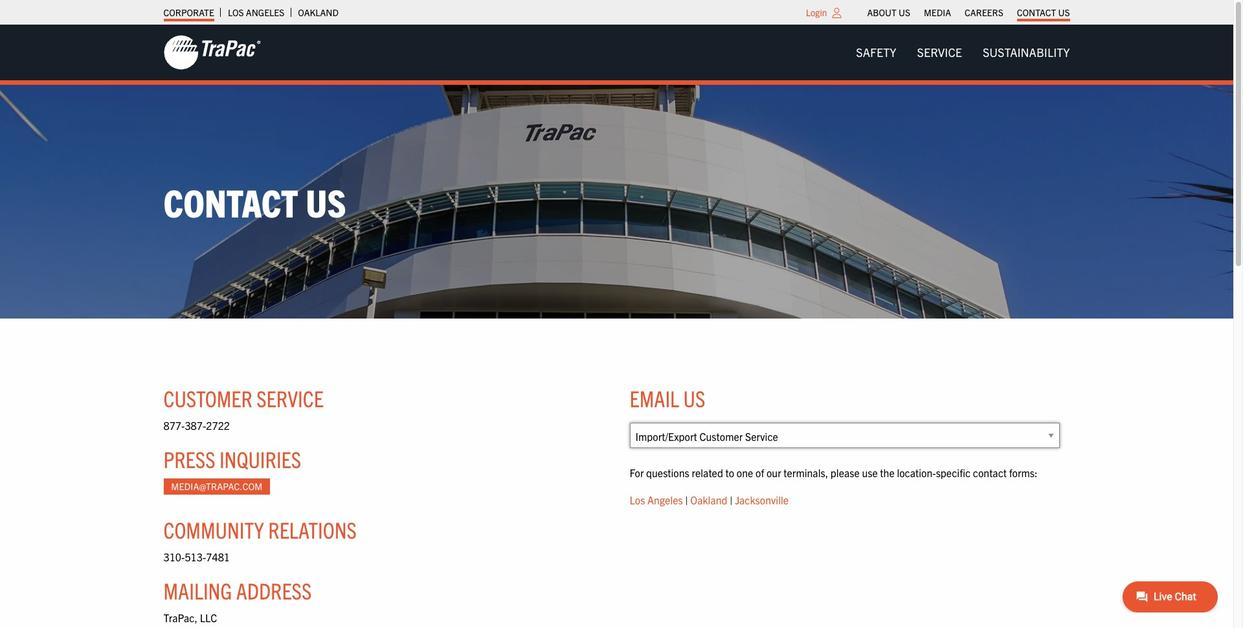 Task type: describe. For each thing, give the bounding box(es) containing it.
corporate link
[[164, 3, 214, 21]]

menu bar containing safety
[[846, 39, 1081, 66]]

0 vertical spatial los angeles link
[[228, 3, 285, 21]]

1 | from the left
[[685, 494, 688, 506]]

los for los angeles
[[228, 6, 244, 18]]

310-
[[164, 551, 185, 564]]

of
[[756, 467, 764, 480]]

877-387-2722
[[164, 419, 230, 432]]

please
[[831, 467, 860, 480]]

us inside "link"
[[899, 6, 911, 18]]

contact us link
[[1017, 3, 1070, 21]]

media@trapac.com link
[[164, 479, 270, 495]]

for
[[630, 467, 644, 480]]

llc
[[200, 612, 217, 624]]

oakland link for corporate
[[298, 3, 339, 21]]

sustainability link
[[973, 39, 1081, 66]]

los angeles | oakland | jacksonville
[[630, 494, 789, 506]]

387-
[[185, 419, 206, 432]]

location-
[[897, 467, 936, 480]]

mailing
[[164, 576, 232, 604]]

7481
[[206, 551, 230, 564]]

login
[[806, 6, 827, 18]]

email us
[[630, 384, 706, 412]]

los angeles
[[228, 6, 285, 18]]

contact inside contact us link
[[1017, 6, 1057, 18]]

press inquiries
[[164, 445, 301, 473]]

menu bar containing about us
[[861, 3, 1077, 21]]

login link
[[806, 6, 827, 18]]

customer service
[[164, 384, 324, 412]]

address
[[236, 576, 312, 604]]

los for los angeles | oakland | jacksonville
[[630, 494, 645, 506]]

0 horizontal spatial contact us
[[164, 178, 346, 225]]

forms:
[[1010, 467, 1038, 480]]

corporate
[[164, 6, 214, 18]]

use
[[862, 467, 878, 480]]

media
[[924, 6, 951, 18]]

media link
[[924, 3, 951, 21]]

about us
[[868, 6, 911, 18]]

1 horizontal spatial contact us
[[1017, 6, 1070, 18]]

to
[[726, 467, 735, 480]]

inquiries
[[220, 445, 301, 473]]



Task type: vqa. For each thing, say whether or not it's contained in the screenshot.
TraPac to the top
no



Task type: locate. For each thing, give the bounding box(es) containing it.
related
[[692, 467, 723, 480]]

terminals,
[[784, 467, 828, 480]]

angeles for los angeles | oakland | jacksonville
[[648, 494, 683, 506]]

| down to
[[730, 494, 733, 506]]

los
[[228, 6, 244, 18], [630, 494, 645, 506]]

press
[[164, 445, 215, 473]]

0 vertical spatial oakland
[[298, 6, 339, 18]]

los down for
[[630, 494, 645, 506]]

| down questions in the bottom right of the page
[[685, 494, 688, 506]]

1 vertical spatial oakland link
[[691, 494, 728, 506]]

1 horizontal spatial service
[[917, 45, 962, 60]]

oakland link right los angeles
[[298, 3, 339, 21]]

oakland link for los angeles
[[691, 494, 728, 506]]

oakland link down related
[[691, 494, 728, 506]]

0 vertical spatial oakland link
[[298, 3, 339, 21]]

jacksonville
[[735, 494, 789, 506]]

careers link
[[965, 3, 1004, 21]]

1 horizontal spatial oakland
[[691, 494, 728, 506]]

contact
[[1017, 6, 1057, 18], [164, 178, 298, 225]]

community relations
[[164, 516, 357, 544]]

trapac, llc
[[164, 612, 217, 624]]

careers
[[965, 6, 1004, 18]]

light image
[[833, 8, 842, 18]]

1 vertical spatial angeles
[[648, 494, 683, 506]]

0 horizontal spatial oakland
[[298, 6, 339, 18]]

1 horizontal spatial |
[[730, 494, 733, 506]]

media@trapac.com
[[171, 481, 263, 493]]

mailing address
[[164, 576, 312, 604]]

1 vertical spatial los angeles link
[[630, 494, 683, 506]]

los angeles link down questions in the bottom right of the page
[[630, 494, 683, 506]]

0 horizontal spatial service
[[257, 384, 324, 412]]

email
[[630, 384, 680, 412]]

los angeles link up corporate image
[[228, 3, 285, 21]]

safety
[[856, 45, 897, 60]]

for questions related to one of our terminals, please use the location-specific contact forms:
[[630, 467, 1038, 480]]

|
[[685, 494, 688, 506], [730, 494, 733, 506]]

service link
[[907, 39, 973, 66]]

contact us
[[1017, 6, 1070, 18], [164, 178, 346, 225]]

0 horizontal spatial angeles
[[246, 6, 285, 18]]

specific
[[936, 467, 971, 480]]

menu bar down careers link
[[846, 39, 1081, 66]]

our
[[767, 467, 782, 480]]

trapac,
[[164, 612, 198, 624]]

0 horizontal spatial oakland link
[[298, 3, 339, 21]]

513-
[[185, 551, 206, 564]]

0 vertical spatial angeles
[[246, 6, 285, 18]]

oakland
[[298, 6, 339, 18], [691, 494, 728, 506]]

questions
[[646, 467, 690, 480]]

0 horizontal spatial los angeles link
[[228, 3, 285, 21]]

los up corporate image
[[228, 6, 244, 18]]

0 horizontal spatial |
[[685, 494, 688, 506]]

oakland right los angeles
[[298, 6, 339, 18]]

0 vertical spatial los
[[228, 6, 244, 18]]

oakland down related
[[691, 494, 728, 506]]

0 vertical spatial contact us
[[1017, 6, 1070, 18]]

1 horizontal spatial contact
[[1017, 6, 1057, 18]]

sustainability
[[983, 45, 1070, 60]]

310-513-7481
[[164, 551, 230, 564]]

jacksonville link
[[735, 494, 789, 506]]

service
[[917, 45, 962, 60], [257, 384, 324, 412]]

1 horizontal spatial angeles
[[648, 494, 683, 506]]

menu bar
[[861, 3, 1077, 21], [846, 39, 1081, 66]]

1 vertical spatial contact us
[[164, 178, 346, 225]]

contact
[[973, 467, 1007, 480]]

2 | from the left
[[730, 494, 733, 506]]

corporate image
[[164, 34, 261, 71]]

1 horizontal spatial oakland link
[[691, 494, 728, 506]]

0 horizontal spatial los
[[228, 6, 244, 18]]

1 vertical spatial menu bar
[[846, 39, 1081, 66]]

0 vertical spatial service
[[917, 45, 962, 60]]

about us link
[[868, 3, 911, 21]]

1 vertical spatial oakland
[[691, 494, 728, 506]]

877-
[[164, 419, 185, 432]]

menu bar up service 'link'
[[861, 3, 1077, 21]]

community
[[164, 516, 264, 544]]

1 vertical spatial los
[[630, 494, 645, 506]]

2722
[[206, 419, 230, 432]]

relations
[[268, 516, 357, 544]]

angeles for los angeles
[[246, 6, 285, 18]]

0 vertical spatial contact
[[1017, 6, 1057, 18]]

service inside 'link'
[[917, 45, 962, 60]]

oakland link
[[298, 3, 339, 21], [691, 494, 728, 506]]

safety link
[[846, 39, 907, 66]]

about
[[868, 6, 897, 18]]

1 horizontal spatial los angeles link
[[630, 494, 683, 506]]

0 horizontal spatial contact
[[164, 178, 298, 225]]

1 horizontal spatial los
[[630, 494, 645, 506]]

us
[[899, 6, 911, 18], [1059, 6, 1070, 18], [306, 178, 346, 225], [684, 384, 706, 412]]

0 vertical spatial menu bar
[[861, 3, 1077, 21]]

customer
[[164, 384, 252, 412]]

angeles
[[246, 6, 285, 18], [648, 494, 683, 506]]

los angeles link
[[228, 3, 285, 21], [630, 494, 683, 506]]

1 vertical spatial contact
[[164, 178, 298, 225]]

the
[[880, 467, 895, 480]]

1 vertical spatial service
[[257, 384, 324, 412]]

one
[[737, 467, 753, 480]]



